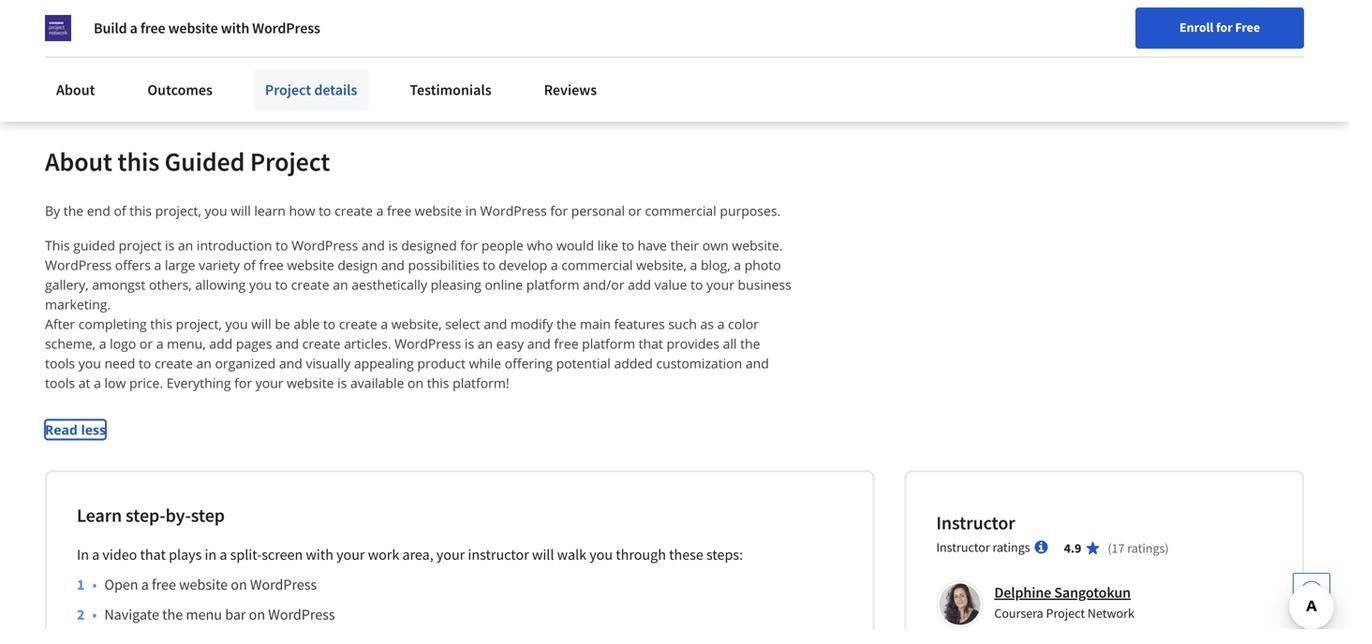 Task type: vqa. For each thing, say whether or not it's contained in the screenshot.
What do you want to learn? text field
no



Task type: describe. For each thing, give the bounding box(es) containing it.
plays
[[169, 546, 202, 565]]

• open a free website on wordpress
[[92, 576, 317, 595]]

or inside this guided project is an introduction to wordpress and is designed for people who would like to have their own website. wordpress offers a large variety of free website design and possibilities to develop a commercial website, a blog, a photo gallery, amongst others, allowing you to create an aesthetically pleasing online platform and/or add value to your business marketing. after completing this project, you will be able to create a website, select and modify the main features such as a color scheme, a logo or a menu, add pages and create articles. wordpress is an easy and free platform that provides all the tools you need to create an organized and visually appealing product while offering potential added customization and tools at a low price. everything for your website is available on this platform!
[[140, 335, 153, 353]]

coursera
[[995, 605, 1044, 622]]

organized
[[215, 355, 276, 372]]

a down who
[[551, 256, 558, 274]]

allowing
[[195, 276, 246, 294]]

as
[[701, 315, 714, 333]]

step
[[191, 504, 225, 528]]

gain hands-on experience solving real-world job tasks
[[71, 13, 407, 32]]

1 vertical spatial tools
[[45, 355, 75, 372]]

enroll for free button
[[1136, 7, 1305, 49]]

possibilities
[[408, 256, 480, 274]]

0 horizontal spatial of
[[114, 202, 126, 220]]

gain
[[71, 13, 100, 32]]

solving
[[237, 13, 282, 32]]

on up confidence
[[146, 13, 163, 32]]

split-
[[230, 546, 262, 565]]

by-
[[166, 504, 191, 528]]

project details
[[265, 81, 357, 99]]

delphine sangotokun coursera project network
[[995, 584, 1135, 622]]

and up design
[[362, 237, 385, 254]]

product
[[417, 355, 466, 372]]

the left main
[[557, 315, 577, 333]]

latest
[[239, 43, 274, 62]]

0 vertical spatial in
[[466, 202, 477, 220]]

(
[[1108, 540, 1112, 557]]

that inside this guided project is an introduction to wordpress and is designed for people who would like to have their own website. wordpress offers a large variety of free website design and possibilities to develop a commercial website, a blog, a photo gallery, amongst others, allowing you to create an aesthetically pleasing online platform and/or add value to your business marketing. after completing this project, you will be able to create a website, select and modify the main features such as a color scheme, a logo or a menu, add pages and create articles. wordpress is an easy and free platform that provides all the tools you need to create an organized and visually appealing product while offering potential added customization and tools at a low price. everything for your website is available on this platform!
[[639, 335, 663, 353]]

of inside this guided project is an introduction to wordpress and is designed for people who would like to have their own website. wordpress offers a large variety of free website design and possibilities to develop a commercial website, a blog, a photo gallery, amongst others, allowing you to create an aesthetically pleasing online platform and/or add value to your business marketing. after completing this project, you will be able to create a website, select and modify the main features such as a color scheme, a logo or a menu, add pages and create articles. wordpress is an easy and free platform that provides all the tools you need to create an organized and visually appealing product while offering potential added customization and tools at a low price. everything for your website is available on this platform!
[[243, 256, 256, 274]]

an up large
[[178, 237, 193, 254]]

color
[[728, 315, 759, 333]]

details
[[314, 81, 357, 99]]

website left design
[[287, 256, 334, 274]]

website up designed
[[415, 202, 462, 220]]

on inside this guided project is an introduction to wordpress and is designed for people who would like to have their own website. wordpress offers a large variety of free website design and possibilities to develop a commercial website, a blog, a photo gallery, amongst others, allowing you to create an aesthetically pleasing online platform and/or add value to your business marketing. after completing this project, you will be able to create a website, select and modify the main features such as a color scheme, a logo or a menu, add pages and create articles. wordpress is an easy and free platform that provides all the tools you need to create an organized and visually appealing product while offering potential added customization and tools at a low price. everything for your website is available on this platform!
[[408, 374, 424, 392]]

create right the "how"
[[335, 202, 373, 220]]

free up potential
[[554, 335, 579, 353]]

create up articles.
[[339, 315, 377, 333]]

and up easy
[[484, 315, 507, 333]]

a right in
[[92, 546, 100, 565]]

and down "be"
[[276, 335, 299, 353]]

learn
[[77, 504, 122, 528]]

and down world
[[311, 43, 335, 62]]

this
[[45, 237, 70, 254]]

how
[[289, 202, 315, 220]]

variety
[[199, 256, 240, 274]]

price.
[[129, 374, 163, 392]]

instructor ratings
[[937, 539, 1031, 556]]

0 vertical spatial tools
[[277, 43, 308, 62]]

2 vertical spatial tools
[[45, 374, 75, 392]]

0 horizontal spatial ratings
[[993, 539, 1031, 556]]

value
[[655, 276, 687, 294]]

project for delphine sangotokun coursera project network
[[1046, 605, 1085, 622]]

for up would
[[550, 202, 568, 220]]

able
[[294, 315, 320, 333]]

steps:
[[707, 546, 743, 565]]

a right blog,
[[734, 256, 741, 274]]

and down color
[[746, 355, 769, 372]]

for inside button
[[1217, 19, 1233, 36]]

you right walk
[[590, 546, 613, 565]]

• for • navigate the menu bar on wordpress
[[92, 606, 97, 625]]

testimonials link
[[399, 69, 503, 111]]

potential
[[556, 355, 611, 372]]

0 vertical spatial commercial
[[645, 202, 717, 220]]

gallery,
[[45, 276, 89, 294]]

you up introduction
[[205, 202, 227, 220]]

and/or
[[583, 276, 625, 294]]

will inside this guided project is an introduction to wordpress and is designed for people who would like to have their own website. wordpress offers a large variety of free website design and possibilities to develop a commercial website, a blog, a photo gallery, amongst others, allowing you to create an aesthetically pleasing online platform and/or add value to your business marketing. after completing this project, you will be able to create a website, select and modify the main features such as a color scheme, a logo or a menu, add pages and create articles. wordpress is an easy and free platform that provides all the tools you need to create an organized and visually appealing product while offering potential added customization and tools at a low price. everything for your website is available on this platform!
[[251, 315, 272, 333]]

this left guided
[[118, 145, 159, 178]]

pages
[[236, 335, 272, 353]]

technologies
[[338, 43, 419, 62]]

is left designed
[[388, 237, 398, 254]]

is up large
[[165, 237, 175, 254]]

the right all
[[740, 335, 761, 353]]

• navigate the menu bar on wordpress
[[92, 606, 335, 625]]

outcomes
[[148, 81, 213, 99]]

video
[[103, 546, 137, 565]]

learn
[[254, 202, 286, 220]]

and left visually
[[279, 355, 303, 372]]

testimonials
[[410, 81, 492, 99]]

customization
[[656, 355, 743, 372]]

area,
[[402, 546, 434, 565]]

is down visually
[[338, 374, 347, 392]]

website down visually
[[287, 374, 334, 392]]

to right able
[[323, 315, 336, 333]]

designed
[[401, 237, 457, 254]]

read
[[45, 421, 78, 439]]

everything
[[167, 374, 231, 392]]

the left menu
[[162, 606, 183, 625]]

after
[[45, 315, 75, 333]]

1 horizontal spatial ratings
[[1128, 540, 1165, 557]]

this up project
[[130, 202, 152, 220]]

is down select
[[465, 335, 474, 353]]

0 vertical spatial platform
[[526, 276, 580, 294]]

1 horizontal spatial website,
[[637, 256, 687, 274]]

free
[[1236, 19, 1261, 36]]

completing
[[78, 315, 147, 333]]

a right the open
[[141, 576, 149, 595]]

confidence
[[107, 43, 176, 62]]

about for about
[[56, 81, 95, 99]]

others,
[[149, 276, 192, 294]]

guided
[[165, 145, 245, 178]]

delphine
[[995, 584, 1052, 603]]

in
[[77, 546, 89, 565]]

platform!
[[453, 374, 510, 392]]

0 horizontal spatial website,
[[392, 315, 442, 333]]

4.9
[[1064, 540, 1082, 557]]

show notifications image
[[1150, 23, 1173, 46]]

website up menu
[[179, 576, 228, 595]]

build for build a free website with wordpress
[[94, 19, 127, 37]]

to down people
[[483, 256, 495, 274]]

create up visually
[[302, 335, 341, 353]]

this down product
[[427, 374, 449, 392]]

about this guided project
[[45, 145, 330, 178]]

about for about this guided project
[[45, 145, 112, 178]]

by the end of this project, you will learn how to create a free website in wordpress for personal or commercial purposes.
[[45, 202, 784, 220]]

enroll for free
[[1180, 19, 1261, 36]]

network
[[1088, 605, 1135, 622]]

need
[[104, 355, 135, 372]]

create down menu,
[[155, 355, 193, 372]]

a left large
[[154, 256, 162, 274]]

logo
[[110, 335, 136, 353]]

added
[[614, 355, 653, 372]]

offering
[[505, 355, 553, 372]]



Task type: locate. For each thing, give the bounding box(es) containing it.
this up menu,
[[150, 315, 172, 333]]

learn step-by-step
[[77, 504, 225, 528]]

scheme,
[[45, 335, 96, 353]]

while
[[469, 355, 501, 372]]

these
[[669, 546, 704, 565]]

0 vertical spatial website,
[[637, 256, 687, 274]]

your right area,
[[437, 546, 465, 565]]

• left the open
[[92, 576, 97, 595]]

modify
[[511, 315, 553, 333]]

who
[[527, 237, 553, 254]]

project
[[119, 237, 162, 254]]

walk
[[557, 546, 587, 565]]

will left walk
[[532, 546, 554, 565]]

this guided project is an introduction to wordpress and is designed for people who would like to have their own website. wordpress offers a large variety of free website design and possibilities to develop a commercial website, a blog, a photo gallery, amongst others, allowing you to create an aesthetically pleasing online platform and/or add value to your business marketing. after completing this project, you will be able to create a website, select and modify the main features such as a color scheme, a logo or a menu, add pages and create articles. wordpress is an easy and free platform that provides all the tools you need to create an organized and visually appealing product while offering potential added customization and tools at a low price. everything for your website is available on this platform!
[[45, 237, 795, 392]]

0 horizontal spatial in
[[205, 546, 217, 565]]

your down organized
[[256, 374, 284, 392]]

a down their
[[690, 256, 698, 274]]

a right at at the left of the page
[[94, 374, 101, 392]]

guided
[[73, 237, 115, 254]]

to up price.
[[139, 355, 151, 372]]

project, up menu,
[[176, 315, 222, 333]]

menu item
[[1010, 19, 1130, 80]]

• left "navigate"
[[92, 606, 97, 625]]

0 vertical spatial instructor
[[937, 512, 1016, 535]]

ratings
[[993, 539, 1031, 556], [1128, 540, 1165, 557]]

aesthetically
[[352, 276, 427, 294]]

1 vertical spatial commercial
[[562, 256, 633, 274]]

free down plays
[[152, 576, 176, 595]]

0 vertical spatial build
[[94, 19, 127, 37]]

this
[[118, 145, 159, 178], [130, 202, 152, 220], [150, 315, 172, 333], [427, 374, 449, 392]]

delphine sangotokun link
[[995, 584, 1131, 603]]

1 vertical spatial about
[[45, 145, 112, 178]]

by
[[45, 202, 60, 220]]

hands-
[[103, 13, 146, 32]]

2 vertical spatial will
[[532, 546, 554, 565]]

None search field
[[267, 12, 576, 49]]

add up organized
[[209, 335, 233, 353]]

a left menu,
[[156, 335, 164, 353]]

1 horizontal spatial of
[[243, 256, 256, 274]]

2 instructor from the top
[[937, 539, 990, 556]]

0 horizontal spatial or
[[140, 335, 153, 353]]

in up possibilities
[[466, 202, 477, 220]]

1 vertical spatial website,
[[392, 315, 442, 333]]

project left details
[[265, 81, 311, 99]]

1 vertical spatial add
[[209, 335, 233, 353]]

all
[[723, 335, 737, 353]]

using
[[179, 43, 213, 62]]

help center image
[[1301, 581, 1323, 604]]

tools
[[277, 43, 308, 62], [45, 355, 75, 372], [45, 374, 75, 392]]

to right the "how"
[[319, 202, 331, 220]]

to right like
[[622, 237, 634, 254]]

about down coursera image
[[56, 81, 95, 99]]

visually
[[306, 355, 351, 372]]

instructor up instructor ratings
[[937, 512, 1016, 535]]

a right the as
[[718, 315, 725, 333]]

the right the using
[[216, 43, 236, 62]]

their
[[671, 237, 699, 254]]

1 vertical spatial instructor
[[937, 539, 990, 556]]

1 horizontal spatial that
[[639, 335, 663, 353]]

0 vertical spatial about
[[56, 81, 95, 99]]

that left plays
[[140, 546, 166, 565]]

project inside delphine sangotokun coursera project network
[[1046, 605, 1085, 622]]

personal
[[572, 202, 625, 220]]

will left learn
[[231, 202, 251, 220]]

•
[[92, 576, 97, 595], [92, 606, 97, 625]]

and down modify
[[527, 335, 551, 353]]

instructor for instructor ratings
[[937, 539, 990, 556]]

1 vertical spatial with
[[306, 546, 334, 565]]

step-
[[126, 504, 166, 528]]

website.
[[732, 237, 783, 254]]

coursera image
[[22, 15, 142, 45]]

1 vertical spatial project,
[[176, 315, 222, 333]]

commercial up and/or
[[562, 256, 633, 274]]

amongst
[[92, 276, 146, 294]]

instructor up delphine sangotokun icon
[[937, 539, 990, 556]]

commercial
[[645, 202, 717, 220], [562, 256, 633, 274]]

0 vertical spatial project
[[265, 81, 311, 99]]

0 vertical spatial will
[[231, 202, 251, 220]]

1 vertical spatial build
[[71, 43, 104, 62]]

with right screen at the bottom left
[[306, 546, 334, 565]]

tools down real-
[[277, 43, 308, 62]]

free up designed
[[387, 202, 412, 220]]

a up articles.
[[381, 315, 388, 333]]

will
[[231, 202, 251, 220], [251, 315, 272, 333], [532, 546, 554, 565]]

of right end
[[114, 202, 126, 220]]

of down introduction
[[243, 256, 256, 274]]

0 vertical spatial add
[[628, 276, 651, 294]]

available
[[350, 374, 404, 392]]

that down features
[[639, 335, 663, 353]]

build up confidence
[[94, 19, 127, 37]]

about link
[[45, 69, 106, 111]]

project for about this guided project
[[250, 145, 330, 178]]

or
[[629, 202, 642, 220], [140, 335, 153, 353]]

real-
[[285, 13, 313, 32]]

2 vertical spatial project
[[1046, 605, 1085, 622]]

website, left select
[[392, 315, 442, 333]]

1 horizontal spatial or
[[629, 202, 642, 220]]

to up "be"
[[275, 276, 288, 294]]

0 horizontal spatial that
[[140, 546, 166, 565]]

a left logo
[[99, 335, 106, 353]]

about
[[56, 81, 95, 99], [45, 145, 112, 178]]

0 horizontal spatial with
[[221, 19, 249, 37]]

an up everything
[[196, 355, 212, 372]]

1 • from the top
[[92, 576, 97, 595]]

1 vertical spatial platform
[[582, 335, 635, 353]]

project
[[265, 81, 311, 99], [250, 145, 330, 178], [1046, 605, 1085, 622]]

free up confidence
[[140, 19, 165, 37]]

1 horizontal spatial in
[[466, 202, 477, 220]]

0 vertical spatial or
[[629, 202, 642, 220]]

on right bar
[[249, 606, 265, 625]]

marketing.
[[45, 296, 111, 313]]

0 vertical spatial project,
[[155, 202, 201, 220]]

create
[[335, 202, 373, 220], [291, 276, 329, 294], [339, 315, 377, 333], [302, 335, 341, 353], [155, 355, 193, 372]]

articles.
[[344, 335, 391, 353]]

free down introduction
[[259, 256, 284, 274]]

in right plays
[[205, 546, 217, 565]]

provides
[[667, 335, 720, 353]]

project, down about this guided project
[[155, 202, 201, 220]]

project down delphine sangotokun link
[[1046, 605, 1085, 622]]

instructor
[[937, 512, 1016, 535], [937, 539, 990, 556]]

commercial inside this guided project is an introduction to wordpress and is designed for people who would like to have their own website. wordpress offers a large variety of free website design and possibilities to develop a commercial website, a blog, a photo gallery, amongst others, allowing you to create an aesthetically pleasing online platform and/or add value to your business marketing. after completing this project, you will be able to create a website, select and modify the main features such as a color scheme, a logo or a menu, add pages and create articles. wordpress is an easy and free platform that provides all the tools you need to create an organized and visually appealing product while offering potential added customization and tools at a low price. everything for your website is available on this platform!
[[562, 256, 633, 274]]

1 vertical spatial project
[[250, 145, 330, 178]]

main
[[580, 315, 611, 333]]

0 horizontal spatial commercial
[[562, 256, 633, 274]]

1 horizontal spatial will
[[251, 315, 272, 333]]

such
[[669, 315, 697, 333]]

website
[[168, 19, 218, 37], [415, 202, 462, 220], [287, 256, 334, 274], [287, 374, 334, 392], [179, 576, 228, 595]]

coursera project network image
[[45, 15, 71, 41]]

ratings right 17
[[1128, 540, 1165, 557]]

at
[[78, 374, 90, 392]]

1 vertical spatial in
[[205, 546, 217, 565]]

platform down main
[[582, 335, 635, 353]]

1 instructor from the top
[[937, 512, 1016, 535]]

build for build confidence using the latest tools and technologies
[[71, 43, 104, 62]]

0 horizontal spatial platform
[[526, 276, 580, 294]]

you up at at the left of the page
[[78, 355, 101, 372]]

)
[[1165, 540, 1169, 557]]

2 horizontal spatial will
[[532, 546, 554, 565]]

• for • open a free website on wordpress
[[92, 576, 97, 595]]

for up possibilities
[[460, 237, 478, 254]]

1 horizontal spatial platform
[[582, 335, 635, 353]]

end
[[87, 202, 110, 220]]

1 horizontal spatial commercial
[[645, 202, 717, 220]]

less
[[81, 421, 106, 439]]

with
[[221, 19, 249, 37], [306, 546, 334, 565]]

you right allowing on the top left
[[249, 276, 272, 294]]

0 vertical spatial with
[[221, 19, 249, 37]]

to right value
[[691, 276, 703, 294]]

website up the using
[[168, 19, 218, 37]]

on down product
[[408, 374, 424, 392]]

would
[[557, 237, 594, 254]]

reviews link
[[533, 69, 608, 111]]

be
[[275, 315, 290, 333]]

experience
[[166, 13, 234, 32]]

1 vertical spatial •
[[92, 606, 97, 625]]

0 vertical spatial •
[[92, 576, 97, 595]]

large
[[165, 256, 195, 274]]

low
[[104, 374, 126, 392]]

an down design
[[333, 276, 348, 294]]

1 vertical spatial will
[[251, 315, 272, 333]]

build down gain
[[71, 43, 104, 62]]

your
[[707, 276, 735, 294], [256, 374, 284, 392], [337, 546, 365, 565], [437, 546, 465, 565]]

world
[[313, 13, 349, 32]]

job
[[352, 13, 372, 32]]

website, down have
[[637, 256, 687, 274]]

build confidence using the latest tools and technologies
[[71, 43, 419, 62]]

1 horizontal spatial add
[[628, 276, 651, 294]]

select
[[445, 315, 480, 333]]

menu
[[186, 606, 222, 625]]

add
[[628, 276, 651, 294], [209, 335, 233, 353]]

a
[[130, 19, 138, 37], [376, 202, 384, 220], [154, 256, 162, 274], [551, 256, 558, 274], [690, 256, 698, 274], [734, 256, 741, 274], [381, 315, 388, 333], [718, 315, 725, 333], [99, 335, 106, 353], [156, 335, 164, 353], [94, 374, 101, 392], [92, 546, 100, 565], [220, 546, 227, 565], [141, 576, 149, 595]]

and
[[311, 43, 335, 62], [362, 237, 385, 254], [381, 256, 405, 274], [484, 315, 507, 333], [276, 335, 299, 353], [527, 335, 551, 353], [279, 355, 303, 372], [746, 355, 769, 372]]

or right logo
[[140, 335, 153, 353]]

delphine sangotokun image
[[939, 584, 981, 626]]

1 vertical spatial that
[[140, 546, 166, 565]]

the right by
[[64, 202, 84, 220]]

purposes.
[[720, 202, 781, 220]]

reviews
[[544, 81, 597, 99]]

easy
[[497, 335, 524, 353]]

is
[[165, 237, 175, 254], [388, 237, 398, 254], [465, 335, 474, 353], [338, 374, 347, 392]]

read less button
[[45, 420, 106, 440]]

your down blog,
[[707, 276, 735, 294]]

people
[[482, 237, 524, 254]]

blog,
[[701, 256, 731, 274]]

0 horizontal spatial add
[[209, 335, 233, 353]]

features
[[614, 315, 665, 333]]

an
[[178, 237, 193, 254], [333, 276, 348, 294], [478, 335, 493, 353], [196, 355, 212, 372]]

in a video that plays in a split-screen with your work area, your instructor will walk you through these steps:
[[77, 546, 743, 565]]

a up design
[[376, 202, 384, 220]]

through
[[616, 546, 666, 565]]

an up while
[[478, 335, 493, 353]]

on up bar
[[231, 576, 247, 595]]

own
[[703, 237, 729, 254]]

photo
[[745, 256, 781, 274]]

1 vertical spatial or
[[140, 335, 153, 353]]

add left value
[[628, 276, 651, 294]]

a up confidence
[[130, 19, 138, 37]]

ratings up delphine
[[993, 539, 1031, 556]]

to down learn
[[276, 237, 288, 254]]

0 vertical spatial that
[[639, 335, 663, 353]]

2 • from the top
[[92, 606, 97, 625]]

and up aesthetically
[[381, 256, 405, 274]]

a left split-
[[220, 546, 227, 565]]

pleasing
[[431, 276, 482, 294]]

project, inside this guided project is an introduction to wordpress and is designed for people who would like to have their own website. wordpress offers a large variety of free website design and possibilities to develop a commercial website, a blog, a photo gallery, amongst others, allowing you to create an aesthetically pleasing online platform and/or add value to your business marketing. after completing this project, you will be able to create a website, select and modify the main features such as a color scheme, a logo or a menu, add pages and create articles. wordpress is an easy and free platform that provides all the tools you need to create an organized and visually appealing product while offering potential added customization and tools at a low price. everything for your website is available on this platform!
[[176, 315, 222, 333]]

0 horizontal spatial will
[[231, 202, 251, 220]]

you up pages
[[225, 315, 248, 333]]

1 vertical spatial of
[[243, 256, 256, 274]]

platform
[[526, 276, 580, 294], [582, 335, 635, 353]]

( 17 ratings )
[[1108, 540, 1169, 557]]

develop
[[499, 256, 548, 274]]

your left work
[[337, 546, 365, 565]]

tools left at at the left of the page
[[45, 374, 75, 392]]

build a free website with wordpress
[[94, 19, 320, 37]]

bar
[[225, 606, 246, 625]]

create up able
[[291, 276, 329, 294]]

or right personal
[[629, 202, 642, 220]]

0 vertical spatial of
[[114, 202, 126, 220]]

navigate
[[104, 606, 159, 625]]

appealing
[[354, 355, 414, 372]]

for down organized
[[234, 374, 252, 392]]

1 horizontal spatial with
[[306, 546, 334, 565]]

instructor for instructor
[[937, 512, 1016, 535]]

open
[[104, 576, 138, 595]]

sangotokun
[[1055, 584, 1131, 603]]

design
[[338, 256, 378, 274]]



